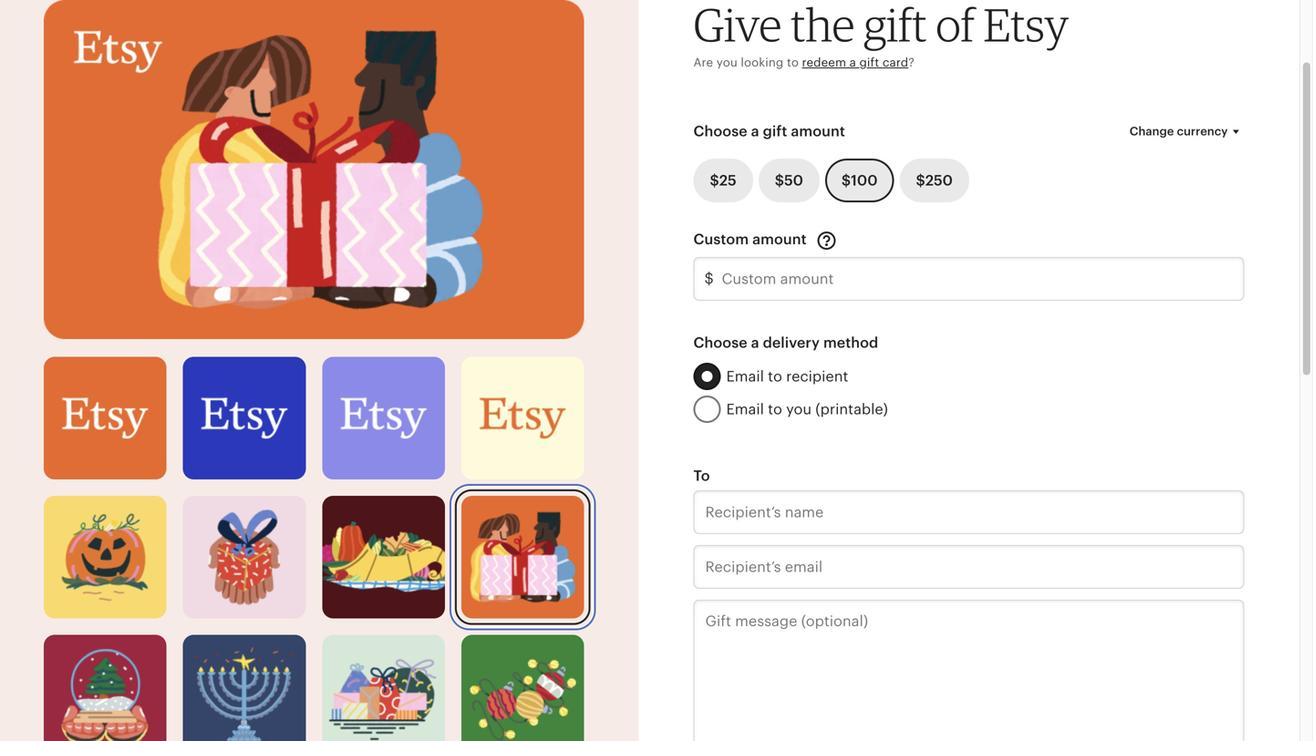 Task type: describe. For each thing, give the bounding box(es) containing it.
(printable)
[[816, 401, 888, 418]]

0 vertical spatial a
[[850, 56, 856, 70]]

1 vertical spatial you
[[786, 401, 812, 418]]

to for recipient
[[768, 368, 782, 385]]

0 vertical spatial to
[[787, 56, 799, 70]]

redeem
[[802, 56, 846, 70]]

etsy logo with white font on a cream background image
[[461, 357, 584, 480]]

Gift message (optional) text field
[[694, 600, 1245, 742]]

$50
[[775, 172, 804, 189]]

email for email to you (printable)
[[726, 401, 764, 418]]

Recipient's name text field
[[694, 491, 1245, 535]]

Custom amount number field
[[694, 257, 1245, 301]]

1 vertical spatial illustration of two people holding a large pink gift box with white zig zag stripes and a red and pink ribbon, on an orange background with a small etsy logo in white font in the top left corner image
[[461, 496, 584, 619]]

choose a delivery method
[[694, 335, 879, 351]]

?
[[909, 56, 915, 70]]

illustration of hands cradling a snow globe with a green christmas tree and falling snow against a maroon red background with a small etsy logo in white font in the top left corner.. image
[[44, 635, 167, 742]]

illustration of lit menorah with a star as the center candle flame on a dark blue background with a small etsy logo in white font in the top left corner image
[[183, 635, 306, 742]]

0 horizontal spatial gift
[[763, 123, 788, 140]]

change currency
[[1130, 124, 1228, 138]]

looking
[[741, 56, 784, 70]]

email to recipient
[[726, 368, 849, 385]]

to
[[694, 468, 710, 484]]

0 vertical spatial illustration of two people holding a large pink gift box with white zig zag stripes and a red and pink ribbon, on an orange background with a small etsy logo in white font in the top left corner image
[[44, 0, 584, 339]]



Task type: vqa. For each thing, say whether or not it's contained in the screenshot.
choose related to Choose a delivery method
yes



Task type: locate. For each thing, give the bounding box(es) containing it.
0 horizontal spatial you
[[717, 56, 738, 70]]

you
[[717, 56, 738, 70], [786, 401, 812, 418]]

etsy logo with orange font on a lavender background image
[[322, 357, 445, 480]]

1 vertical spatial to
[[768, 368, 782, 385]]

to right looking in the top of the page
[[787, 56, 799, 70]]

0 vertical spatial gift
[[860, 56, 880, 70]]

$25
[[710, 172, 737, 189]]

0 vertical spatial email
[[726, 368, 764, 385]]

email down 'choose a delivery method'
[[726, 368, 764, 385]]

1 email from the top
[[726, 368, 764, 385]]

email for email to recipient
[[726, 368, 764, 385]]

a for choose a delivery method
[[751, 335, 759, 351]]

1 vertical spatial amount
[[753, 231, 807, 248]]

change
[[1130, 124, 1174, 138]]

Recipient's email email field
[[694, 546, 1245, 589]]

0 vertical spatial you
[[717, 56, 738, 70]]

2 vertical spatial a
[[751, 335, 759, 351]]

choose left delivery
[[694, 335, 748, 351]]

to down 'choose a delivery method'
[[768, 368, 782, 385]]

a down looking in the top of the page
[[751, 123, 759, 140]]

a right redeem
[[850, 56, 856, 70]]

0 vertical spatial choose
[[694, 123, 748, 140]]

choose
[[694, 123, 748, 140], [694, 335, 748, 351]]

amount right custom
[[753, 231, 807, 248]]

currency
[[1177, 124, 1228, 138]]

are you looking to redeem a gift card ?
[[694, 56, 915, 70]]

card
[[883, 56, 909, 70]]

2 email from the top
[[726, 401, 764, 418]]

gift up $50
[[763, 123, 788, 140]]

illustration of an orange pumpkin with a carved face on a bed of green with a yellow background and a small etsy logo in the top left corner in black font image
[[44, 496, 167, 619]]

choose a gift amount
[[694, 123, 845, 140]]

custom
[[694, 231, 749, 248]]

recipient
[[786, 368, 849, 385]]

email to you (printable)
[[726, 401, 888, 418]]

amount up $50
[[791, 123, 845, 140]]

amount
[[791, 123, 845, 140], [753, 231, 807, 248]]

1 vertical spatial a
[[751, 123, 759, 140]]

redeem a gift card link
[[802, 56, 909, 70]]

a left delivery
[[751, 335, 759, 351]]

choose for choose a gift amount
[[694, 123, 748, 140]]

etsy logo with white font on a blue background image
[[183, 357, 306, 480]]

custom amount
[[694, 231, 811, 248]]

method
[[824, 335, 879, 351]]

2 choose from the top
[[694, 335, 748, 351]]

$250
[[916, 172, 953, 189]]

illustration of an assortment of multicolored wrapped presents with a light pastel green background and a small etsy logo in white font in the top left corner image
[[322, 635, 445, 742]]

1 vertical spatial choose
[[694, 335, 748, 351]]

1 vertical spatial gift
[[763, 123, 788, 140]]

1 vertical spatial email
[[726, 401, 764, 418]]

to
[[787, 56, 799, 70], [768, 368, 782, 385], [768, 401, 782, 418]]

a
[[850, 56, 856, 70], [751, 123, 759, 140], [751, 335, 759, 351]]

gift
[[860, 56, 880, 70], [763, 123, 788, 140]]

0 vertical spatial amount
[[791, 123, 845, 140]]

2 vertical spatial to
[[768, 401, 782, 418]]

gift left card
[[860, 56, 880, 70]]

email down email to recipient
[[726, 401, 764, 418]]

change currency button
[[1116, 115, 1258, 148]]

1 horizontal spatial gift
[[860, 56, 880, 70]]

1 horizontal spatial you
[[786, 401, 812, 418]]

illustration of two people holding a large pink gift box with white zig zag stripes and a red and pink ribbon, on an orange background with a small etsy logo in white font in the top left corner image
[[44, 0, 584, 339], [461, 496, 584, 619]]

1 choose from the top
[[694, 123, 748, 140]]

are
[[694, 56, 713, 70]]

you right are
[[717, 56, 738, 70]]

illustration of a yellow cornucopia sitting on a white tablecloth with turquoise checkers and overfilling with an orange gourd, yellow corn, pink grapes, as well as seasonal foliage floating behind. the background is burgundy with a small etsy logo in white font in the top left corner. image
[[322, 496, 445, 619]]

to for you
[[768, 401, 782, 418]]

you down email to recipient
[[786, 401, 812, 418]]

etsy logo with white font on an orange background image
[[44, 357, 167, 480]]

illustration of two open hands holding a small box wrapped in a red paper with white confetti design on a light pink background with and small etsy logo in the top left corner in black font image
[[183, 496, 306, 619]]

choose for choose a delivery method
[[694, 335, 748, 351]]

choose up "$25"
[[694, 123, 748, 140]]

to down email to recipient
[[768, 401, 782, 418]]

a for choose a gift amount
[[751, 123, 759, 140]]

email
[[726, 368, 764, 385], [726, 401, 764, 418]]

$100
[[842, 172, 878, 189]]

illustration of an assortment of 3 sphere ornaments with red and golden yellow colors and a string of lights running through them on a green background with a small etsy logo in white font in the top left corner image
[[461, 635, 584, 742]]

delivery
[[763, 335, 820, 351]]



